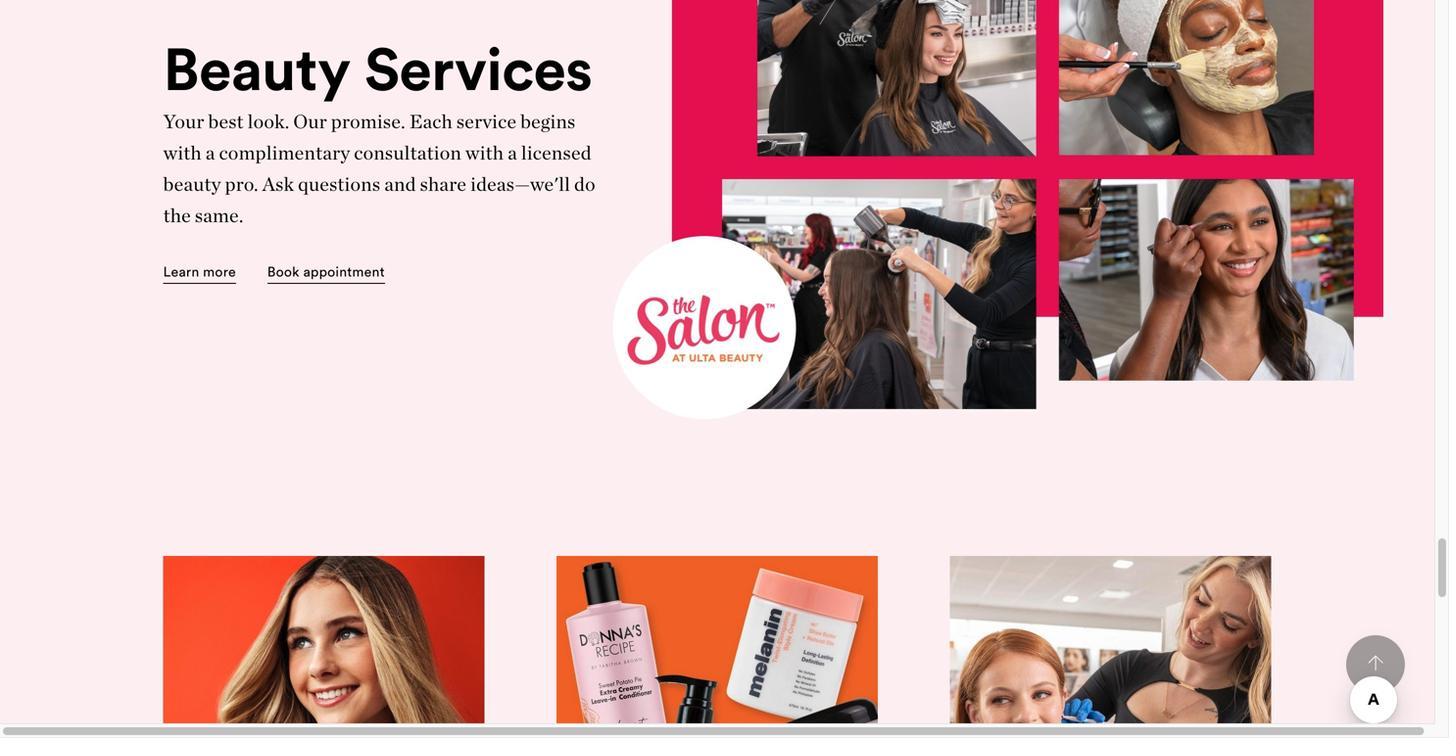 Task type: describe. For each thing, give the bounding box(es) containing it.
beauty
[[163, 173, 221, 196]]

book appointment link
[[267, 263, 385, 284]]

promise.
[[331, 110, 406, 133]]

best
[[208, 110, 244, 133]]

the
[[163, 204, 191, 227]]

beauty services your best look. our promise. each service begins with a complimentary consultation with a licensed beauty pro. ask questions and share ideas—we'll do the same.
[[163, 31, 596, 227]]

2 with from the left
[[465, 141, 504, 165]]

our
[[293, 110, 327, 133]]

ask
[[262, 173, 294, 196]]

and
[[384, 173, 416, 196]]

more
[[203, 263, 236, 281]]

do
[[574, 173, 596, 196]]

learn more link
[[163, 263, 236, 284]]

complimentary
[[219, 141, 350, 165]]

each
[[409, 110, 453, 133]]

book
[[267, 263, 300, 281]]

learn
[[163, 263, 199, 281]]

back to top image
[[1368, 656, 1383, 672]]

your
[[163, 110, 204, 133]]

2 a from the left
[[508, 141, 517, 165]]



Task type: locate. For each thing, give the bounding box(es) containing it.
begins
[[520, 110, 576, 133]]

services
[[364, 31, 592, 106]]

consultation
[[354, 141, 462, 165]]

with down service
[[465, 141, 504, 165]]

beauty
[[163, 31, 350, 106]]

with
[[163, 141, 202, 165], [465, 141, 504, 165]]

pro.
[[225, 173, 258, 196]]

a down best
[[206, 141, 215, 165]]

share
[[420, 173, 467, 196]]

same.
[[195, 204, 244, 227]]

1 horizontal spatial with
[[465, 141, 504, 165]]

appointment
[[303, 263, 385, 281]]

licensed
[[521, 141, 592, 165]]

learn more
[[163, 263, 236, 281]]

1 a from the left
[[206, 141, 215, 165]]

ideas—we'll
[[470, 173, 570, 196]]

book appointment
[[267, 263, 385, 281]]

service
[[456, 110, 517, 133]]

a
[[206, 141, 215, 165], [508, 141, 517, 165]]

0 horizontal spatial with
[[163, 141, 202, 165]]

a up ideas—we'll
[[508, 141, 517, 165]]

0 horizontal spatial a
[[206, 141, 215, 165]]

1 horizontal spatial a
[[508, 141, 517, 165]]

with down your
[[163, 141, 202, 165]]

look.
[[248, 110, 289, 133]]

questions
[[298, 173, 380, 196]]

the salon at ulta beauty image
[[613, 0, 1383, 431]]

1 with from the left
[[163, 141, 202, 165]]



Task type: vqa. For each thing, say whether or not it's contained in the screenshot.
'Our'
yes



